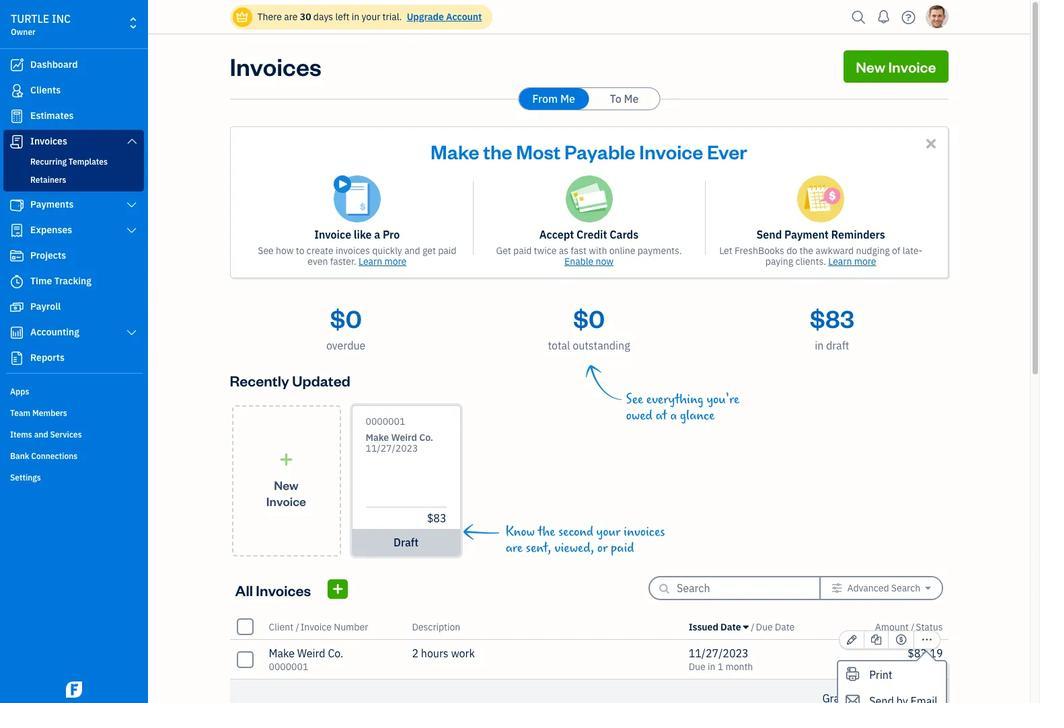 Task type: locate. For each thing, give the bounding box(es) containing it.
your up the or
[[596, 525, 621, 540]]

learn right faster.
[[359, 256, 382, 268]]

0 vertical spatial weird
[[391, 432, 417, 444]]

1 / from the left
[[296, 621, 299, 633]]

0 vertical spatial the
[[483, 139, 512, 164]]

0 horizontal spatial draft
[[394, 536, 418, 550]]

3 chevron large down image from the top
[[126, 328, 138, 338]]

0 vertical spatial and
[[404, 245, 420, 257]]

invoice up "create" in the top of the page
[[314, 228, 351, 242]]

1 learn from the left
[[359, 256, 382, 268]]

2 horizontal spatial make
[[431, 139, 479, 164]]

2 vertical spatial draft
[[916, 663, 938, 675]]

1 learn more from the left
[[359, 256, 407, 268]]

know the second your invoices are sent, viewed, or paid
[[506, 525, 665, 556]]

0 horizontal spatial are
[[284, 11, 298, 23]]

0 horizontal spatial weird
[[297, 647, 325, 661]]

1 horizontal spatial and
[[404, 245, 420, 257]]

with
[[589, 245, 607, 257]]

1 vertical spatial $83
[[427, 512, 446, 525]]

1 horizontal spatial new invoice link
[[844, 50, 948, 83]]

enable
[[564, 256, 594, 268]]

timer image
[[9, 275, 25, 289]]

due right caretdown image
[[756, 621, 773, 633]]

0 vertical spatial new
[[856, 57, 885, 76]]

2 horizontal spatial draft
[[916, 663, 938, 675]]

awkward
[[816, 245, 854, 257]]

11/27/2023 inside 11/27/2023 due in 1 month
[[689, 647, 749, 661]]

the up sent,
[[538, 525, 555, 540]]

1 horizontal spatial new
[[856, 57, 885, 76]]

1 vertical spatial new invoice
[[266, 477, 306, 509]]

payable
[[565, 139, 636, 164]]

/ right client
[[296, 621, 299, 633]]

1 vertical spatial weird
[[297, 647, 325, 661]]

recurring
[[30, 157, 67, 167]]

the left 'most'
[[483, 139, 512, 164]]

learn more down reminders
[[828, 256, 876, 268]]

weird inside 0000001 make weird co. 11/27/2023
[[391, 432, 417, 444]]

weird
[[391, 432, 417, 444], [297, 647, 325, 661]]

0 horizontal spatial date
[[721, 621, 741, 633]]

dashboard image
[[9, 59, 25, 72]]

$83 in draft
[[810, 303, 854, 353]]

1 horizontal spatial new invoice
[[856, 57, 936, 76]]

0 horizontal spatial a
[[374, 228, 380, 242]]

1 horizontal spatial due
[[756, 621, 773, 633]]

1 vertical spatial new invoice link
[[232, 406, 341, 557]]

1 horizontal spatial the
[[538, 525, 555, 540]]

new invoice down go to help icon
[[856, 57, 936, 76]]

1 horizontal spatial your
[[596, 525, 621, 540]]

0 horizontal spatial /
[[296, 621, 299, 633]]

chevron large down image for expenses
[[126, 225, 138, 236]]

are down know
[[506, 541, 523, 556]]

accounting link
[[3, 321, 144, 345]]

status link
[[916, 621, 943, 633]]

items and services
[[10, 430, 82, 440]]

0 horizontal spatial $83
[[427, 512, 446, 525]]

invoice down plus icon
[[266, 493, 306, 509]]

2 vertical spatial chevron large down image
[[126, 328, 138, 338]]

2 learn from the left
[[828, 256, 852, 268]]

notifications image
[[873, 3, 894, 30]]

chevron large down image for payments
[[126, 200, 138, 211]]

0 horizontal spatial learn more
[[359, 256, 407, 268]]

2 more from the left
[[854, 256, 876, 268]]

$0 up overdue
[[330, 303, 362, 334]]

1 horizontal spatial see
[[626, 392, 643, 408]]

projects link
[[3, 244, 144, 268]]

co. inside make weird co. 0000001
[[328, 647, 343, 661]]

date for due date
[[775, 621, 795, 633]]

new invoice
[[856, 57, 936, 76], [266, 477, 306, 509]]

make inside make weird co. 0000001
[[269, 647, 295, 661]]

bank
[[10, 451, 29, 462]]

invoices up recurring
[[30, 135, 67, 147]]

invoice left the ever
[[639, 139, 703, 164]]

print button
[[839, 662, 946, 688]]

11/27/2023 due in 1 month
[[689, 647, 753, 673]]

/ left status
[[911, 621, 914, 633]]

1 horizontal spatial paid
[[513, 245, 532, 257]]

1 vertical spatial and
[[34, 430, 48, 440]]

1 horizontal spatial 11/27/2023
[[689, 647, 749, 661]]

2 horizontal spatial /
[[911, 621, 914, 633]]

0 vertical spatial 0000001
[[366, 416, 405, 428]]

0 horizontal spatial paid
[[438, 245, 456, 257]]

1 more from the left
[[384, 256, 407, 268]]

1 vertical spatial due
[[689, 661, 706, 673]]

co. inside 0000001 make weird co. 11/27/2023
[[419, 432, 433, 444]]

chevron large down image
[[126, 200, 138, 211], [126, 225, 138, 236], [126, 328, 138, 338]]

issued
[[689, 621, 718, 633]]

1 horizontal spatial in
[[708, 661, 715, 673]]

$0 up outstanding
[[573, 303, 605, 334]]

close image
[[923, 136, 939, 151]]

$0 for $0 total outstanding
[[573, 303, 605, 334]]

payment
[[785, 228, 829, 242]]

1 vertical spatial 0000001
[[269, 661, 308, 673]]

learn
[[359, 256, 382, 268], [828, 256, 852, 268]]

0 horizontal spatial due
[[689, 661, 706, 673]]

invoices up the client link
[[256, 581, 311, 600]]

1 vertical spatial are
[[506, 541, 523, 556]]

2 chevron large down image from the top
[[126, 225, 138, 236]]

and inside main element
[[34, 430, 48, 440]]

new invoice down plus icon
[[266, 477, 306, 509]]

2 vertical spatial make
[[269, 647, 295, 661]]

$0 inside $0 total outstanding
[[573, 303, 605, 334]]

items
[[10, 430, 32, 440]]

2 vertical spatial the
[[538, 525, 555, 540]]

paid inside know the second your invoices are sent, viewed, or paid
[[611, 541, 634, 556]]

a inside see everything you're owed at a glance
[[670, 408, 677, 424]]

1 vertical spatial co.
[[328, 647, 343, 661]]

1 horizontal spatial weird
[[391, 432, 417, 444]]

clients.
[[796, 256, 826, 268]]

1 vertical spatial a
[[670, 408, 677, 424]]

me for to me
[[624, 92, 639, 106]]

let freshbooks do the awkward nudging of late- paying clients.
[[719, 245, 923, 268]]

items and services link
[[3, 425, 144, 445]]

more
[[384, 256, 407, 268], [854, 256, 876, 268]]

1 horizontal spatial $83
[[810, 303, 854, 334]]

0 vertical spatial invoices
[[336, 245, 370, 257]]

0 vertical spatial in
[[352, 11, 359, 23]]

0 vertical spatial make
[[431, 139, 479, 164]]

1 me from the left
[[560, 92, 575, 106]]

0 horizontal spatial make
[[269, 647, 295, 661]]

2 date from the left
[[775, 621, 795, 633]]

2 me from the left
[[624, 92, 639, 106]]

are left 30
[[284, 11, 298, 23]]

2 horizontal spatial in
[[815, 339, 824, 353]]

in inside 11/27/2023 due in 1 month
[[708, 661, 715, 673]]

1 horizontal spatial co.
[[419, 432, 433, 444]]

your left trial.
[[362, 11, 380, 23]]

1 vertical spatial chevron large down image
[[126, 225, 138, 236]]

me right the to
[[624, 92, 639, 106]]

invoice
[[888, 57, 936, 76], [639, 139, 703, 164], [314, 228, 351, 242], [266, 493, 306, 509], [301, 621, 332, 633]]

invoices link
[[3, 130, 144, 154]]

chevron large down image down payments link
[[126, 225, 138, 236]]

2 vertical spatial invoices
[[256, 581, 311, 600]]

1 vertical spatial in
[[815, 339, 824, 353]]

2 learn more from the left
[[828, 256, 876, 268]]

client link
[[269, 621, 296, 633]]

see inside see everything you're owed at a glance
[[626, 392, 643, 408]]

new down search image
[[856, 57, 885, 76]]

viewed,
[[554, 541, 594, 556]]

of
[[892, 245, 900, 257]]

at
[[656, 408, 667, 424]]

/ for client
[[296, 621, 299, 633]]

and left get
[[404, 245, 420, 257]]

me right from
[[560, 92, 575, 106]]

2 $0 from the left
[[573, 303, 605, 334]]

0 vertical spatial new invoice
[[856, 57, 936, 76]]

0 vertical spatial 11/27/2023
[[366, 443, 418, 455]]

1 horizontal spatial learn
[[828, 256, 852, 268]]

1 chevron large down image from the top
[[126, 200, 138, 211]]

hours
[[421, 647, 448, 661]]

payments link
[[3, 193, 144, 217]]

the inside know the second your invoices are sent, viewed, or paid
[[538, 525, 555, 540]]

chevron large down image inside expenses link
[[126, 225, 138, 236]]

payments
[[30, 198, 74, 211]]

invoices
[[230, 50, 322, 82], [30, 135, 67, 147], [256, 581, 311, 600]]

/
[[296, 621, 299, 633], [751, 621, 755, 633], [911, 621, 914, 633]]

invoices inside see how to create invoices quickly and get paid even faster.
[[336, 245, 370, 257]]

0 vertical spatial a
[[374, 228, 380, 242]]

1 horizontal spatial draft
[[826, 339, 849, 353]]

see inside see how to create invoices quickly and get paid even faster.
[[258, 245, 274, 257]]

your inside know the second your invoices are sent, viewed, or paid
[[596, 525, 621, 540]]

1 horizontal spatial make
[[366, 432, 389, 444]]

amount
[[875, 621, 909, 633]]

0 horizontal spatial learn
[[359, 256, 382, 268]]

see up owed
[[626, 392, 643, 408]]

0 horizontal spatial see
[[258, 245, 274, 257]]

chevron large down image down "payroll" link
[[126, 328, 138, 338]]

Search text field
[[677, 578, 798, 599]]

estimates
[[30, 110, 74, 122]]

$83
[[810, 303, 854, 334], [427, 512, 446, 525]]

edit image
[[846, 632, 857, 649]]

date left caretdown image
[[721, 621, 741, 633]]

2 horizontal spatial the
[[800, 245, 813, 257]]

1 $0 from the left
[[330, 303, 362, 334]]

1 vertical spatial invoices
[[624, 525, 665, 540]]

pro
[[383, 228, 400, 242]]

new
[[856, 57, 885, 76], [274, 477, 299, 493]]

get
[[496, 245, 511, 257]]

there are 30 days left in your trial. upgrade account
[[257, 11, 482, 23]]

invoices inside know the second your invoices are sent, viewed, or paid
[[624, 525, 665, 540]]

1 vertical spatial 11/27/2023
[[689, 647, 749, 661]]

invoice like a pro
[[314, 228, 400, 242]]

1 horizontal spatial a
[[670, 408, 677, 424]]

1 vertical spatial the
[[800, 245, 813, 257]]

0 horizontal spatial the
[[483, 139, 512, 164]]

1 horizontal spatial $0
[[573, 303, 605, 334]]

0 horizontal spatial co.
[[328, 647, 343, 661]]

invoices down the there
[[230, 50, 322, 82]]

1 horizontal spatial learn more
[[828, 256, 876, 268]]

advanced search button
[[821, 578, 942, 599]]

reminders
[[831, 228, 885, 242]]

expenses
[[30, 224, 72, 236]]

ever
[[707, 139, 747, 164]]

and
[[404, 245, 420, 257], [34, 430, 48, 440]]

a left the pro
[[374, 228, 380, 242]]

1 horizontal spatial invoices
[[624, 525, 665, 540]]

$0 for $0 overdue
[[330, 303, 362, 334]]

paid inside accept credit cards get paid twice as fast with online payments. enable now
[[513, 245, 532, 257]]

client image
[[9, 84, 25, 98]]

more actions image
[[921, 632, 933, 649]]

1 horizontal spatial 0000001
[[366, 416, 405, 428]]

more for invoice like a pro
[[384, 256, 407, 268]]

1 vertical spatial your
[[596, 525, 621, 540]]

know
[[506, 525, 535, 540]]

chevron large down image for accounting
[[126, 328, 138, 338]]

and right items
[[34, 430, 48, 440]]

paid inside see how to create invoices quickly and get paid even faster.
[[438, 245, 456, 257]]

money image
[[9, 301, 25, 314]]

0 horizontal spatial me
[[560, 92, 575, 106]]

0 horizontal spatial more
[[384, 256, 407, 268]]

new inside new invoice
[[274, 477, 299, 493]]

faster.
[[330, 256, 356, 268]]

chevron large down image down retainers "link"
[[126, 200, 138, 211]]

1 vertical spatial make
[[366, 432, 389, 444]]

nudging
[[856, 245, 890, 257]]

1 vertical spatial invoices
[[30, 135, 67, 147]]

more down the pro
[[384, 256, 407, 268]]

2 horizontal spatial paid
[[611, 541, 634, 556]]

0 vertical spatial see
[[258, 245, 274, 257]]

search
[[891, 583, 920, 595]]

1 vertical spatial new
[[274, 477, 299, 493]]

see for see how to create invoices quickly and get paid even faster.
[[258, 245, 274, 257]]

me
[[560, 92, 575, 106], [624, 92, 639, 106]]

0 horizontal spatial $0
[[330, 303, 362, 334]]

1 horizontal spatial more
[[854, 256, 876, 268]]

0 vertical spatial co.
[[419, 432, 433, 444]]

more down reminders
[[854, 256, 876, 268]]

1 date from the left
[[721, 621, 741, 633]]

$0 inside $0 overdue
[[330, 303, 362, 334]]

3 / from the left
[[911, 621, 914, 633]]

learn right the clients.
[[828, 256, 852, 268]]

second
[[558, 525, 593, 540]]

the right the do
[[800, 245, 813, 257]]

0 horizontal spatial new
[[274, 477, 299, 493]]

or
[[597, 541, 608, 556]]

date right caretdown image
[[775, 621, 795, 633]]

see left "how" on the left top of the page
[[258, 245, 274, 257]]

learn more down the pro
[[359, 256, 407, 268]]

learn more for reminders
[[828, 256, 876, 268]]

0 horizontal spatial 11/27/2023
[[366, 443, 418, 455]]

envelope image
[[844, 688, 861, 704]]

1 horizontal spatial /
[[751, 621, 755, 633]]

new invoice link for invoices
[[844, 50, 948, 83]]

2 vertical spatial in
[[708, 661, 715, 673]]

paying
[[766, 256, 793, 268]]

chevron large down image inside accounting link
[[126, 328, 138, 338]]

new down plus icon
[[274, 477, 299, 493]]

from
[[532, 92, 558, 106]]

0 vertical spatial chevron large down image
[[126, 200, 138, 211]]

co.
[[419, 432, 433, 444], [328, 647, 343, 661]]

settings
[[10, 473, 41, 483]]

0 vertical spatial your
[[362, 11, 380, 23]]

1 horizontal spatial me
[[624, 92, 639, 106]]

settings image
[[832, 583, 842, 594]]

0000001
[[366, 416, 405, 428], [269, 661, 308, 673]]

to me link
[[589, 88, 659, 110]]

owner
[[11, 27, 36, 37]]

11/27/2023 inside 0000001 make weird co. 11/27/2023
[[366, 443, 418, 455]]

0 vertical spatial invoices
[[230, 50, 322, 82]]

/ right caretdown image
[[751, 621, 755, 633]]

0 horizontal spatial invoices
[[336, 245, 370, 257]]

1 horizontal spatial are
[[506, 541, 523, 556]]

expense image
[[9, 224, 25, 237]]

0 vertical spatial new invoice link
[[844, 50, 948, 83]]

recurring templates
[[30, 157, 108, 167]]

do
[[787, 245, 797, 257]]

make inside 0000001 make weird co. 11/27/2023
[[366, 432, 389, 444]]

duplicate image
[[871, 632, 881, 649]]

0 horizontal spatial new invoice link
[[232, 406, 341, 557]]

a right at
[[670, 408, 677, 424]]

most
[[516, 139, 561, 164]]

due left 1
[[689, 661, 706, 673]]

0 horizontal spatial your
[[362, 11, 380, 23]]



Task type: describe. For each thing, give the bounding box(es) containing it.
dashboard link
[[3, 53, 144, 77]]

trial.
[[383, 11, 402, 23]]

0000001 inside make weird co. 0000001
[[269, 661, 308, 673]]

dashboard
[[30, 59, 78, 71]]

the for make the most payable invoice ever
[[483, 139, 512, 164]]

crown image
[[235, 10, 249, 24]]

2 hours work link
[[396, 640, 683, 680]]

settings link
[[3, 468, 144, 488]]

make for make the most payable invoice ever
[[431, 139, 479, 164]]

client
[[269, 621, 293, 633]]

due inside 11/27/2023 due in 1 month
[[689, 661, 706, 673]]

quickly
[[372, 245, 402, 257]]

the for know the second your invoices are sent, viewed, or paid
[[538, 525, 555, 540]]

are inside know the second your invoices are sent, viewed, or paid
[[506, 541, 523, 556]]

learn for reminders
[[828, 256, 852, 268]]

like
[[354, 228, 372, 242]]

time
[[30, 275, 52, 287]]

members
[[32, 408, 67, 418]]

date for issued date
[[721, 621, 741, 633]]

$83 for $83
[[427, 512, 446, 525]]

expenses link
[[3, 219, 144, 243]]

30
[[300, 11, 311, 23]]

advanced
[[847, 583, 889, 595]]

projects
[[30, 250, 66, 262]]

invoice image
[[9, 135, 25, 149]]

team members link
[[3, 403, 144, 423]]

accept credit cards image
[[565, 176, 613, 223]]

all
[[235, 581, 253, 600]]

work
[[451, 647, 475, 661]]

/ for amount
[[911, 621, 914, 633]]

payroll link
[[3, 295, 144, 320]]

freshbooks image
[[63, 682, 85, 698]]

make weird co. 0000001
[[269, 647, 343, 673]]

draft inside $83 in draft
[[826, 339, 849, 353]]

issued date
[[689, 621, 741, 633]]

and inside see how to create invoices quickly and get paid even faster.
[[404, 245, 420, 257]]

learn more for a
[[359, 256, 407, 268]]

0 vertical spatial are
[[284, 11, 298, 23]]

turtle inc owner
[[11, 12, 71, 37]]

make for make weird co. 0000001
[[269, 647, 295, 661]]

invoices inside main element
[[30, 135, 67, 147]]

accounting
[[30, 326, 79, 338]]

0 horizontal spatial in
[[352, 11, 359, 23]]

credit
[[577, 228, 607, 242]]

report image
[[9, 352, 25, 365]]

recurring templates link
[[6, 154, 141, 170]]

recently
[[230, 371, 289, 390]]

send payment reminders
[[757, 228, 885, 242]]

estimates link
[[3, 104, 144, 129]]

glance
[[680, 408, 715, 424]]

in inside $83 in draft
[[815, 339, 824, 353]]

more for send payment reminders
[[854, 256, 876, 268]]

$0 overdue
[[326, 303, 366, 353]]

freshbooks
[[735, 245, 784, 257]]

you're
[[707, 392, 739, 408]]

upgrade
[[407, 11, 444, 23]]

draft inside $83.19 draft
[[916, 663, 938, 675]]

twice
[[534, 245, 557, 257]]

0 vertical spatial due
[[756, 621, 773, 633]]

payroll
[[30, 301, 61, 313]]

time tracking
[[30, 275, 91, 287]]

plus image
[[279, 453, 294, 467]]

main element
[[0, 0, 182, 704]]

search image
[[848, 7, 870, 27]]

overdue
[[326, 339, 366, 353]]

bank connections
[[10, 451, 78, 462]]

description
[[412, 621, 460, 633]]

online
[[609, 245, 635, 257]]

clients
[[30, 84, 61, 96]]

2
[[412, 647, 418, 661]]

add invoice image
[[332, 581, 344, 598]]

chevron large down image
[[126, 136, 138, 147]]

sent,
[[526, 541, 551, 556]]

0000001 make weird co. 11/27/2023
[[366, 416, 433, 455]]

reports link
[[3, 346, 144, 371]]

create
[[307, 245, 333, 257]]

fast
[[571, 245, 587, 257]]

2 hours work
[[412, 647, 475, 661]]

client / invoice number
[[269, 621, 368, 633]]

go to help image
[[898, 7, 919, 27]]

accept credit cards get paid twice as fast with online payments. enable now
[[496, 228, 682, 268]]

caretdown image
[[743, 622, 749, 633]]

estimate image
[[9, 110, 25, 123]]

status
[[916, 621, 943, 633]]

invoice right the client link
[[301, 621, 332, 633]]

weird inside make weird co. 0000001
[[297, 647, 325, 661]]

templates
[[69, 157, 108, 167]]

team
[[10, 408, 30, 418]]

chart image
[[9, 326, 25, 340]]

$83.19
[[908, 647, 943, 661]]

invoices for even
[[336, 245, 370, 257]]

new invoice link for know the second your invoices are sent, viewed, or paid
[[232, 406, 341, 557]]

outstanding
[[573, 339, 630, 353]]

services
[[50, 430, 82, 440]]

now
[[596, 256, 614, 268]]

invoices for paid
[[624, 525, 665, 540]]

total
[[548, 339, 570, 353]]

caretdown image
[[925, 583, 931, 594]]

apps
[[10, 387, 29, 397]]

upgrade account link
[[404, 11, 482, 23]]

invoice down go to help icon
[[888, 57, 936, 76]]

time tracking link
[[3, 270, 144, 294]]

0 horizontal spatial new invoice
[[266, 477, 306, 509]]

0000001 inside 0000001 make weird co. 11/27/2023
[[366, 416, 405, 428]]

send payment reminders image
[[797, 176, 844, 223]]

everything
[[646, 392, 704, 408]]

project image
[[9, 250, 25, 263]]

due date
[[756, 621, 795, 633]]

reports
[[30, 352, 65, 364]]

days
[[313, 11, 333, 23]]

me for from me
[[560, 92, 575, 106]]

there
[[257, 11, 282, 23]]

number
[[334, 621, 368, 633]]

$0 total outstanding
[[548, 303, 630, 353]]

payment image
[[9, 198, 25, 212]]

invoice like a pro image
[[334, 176, 381, 223]]

1 vertical spatial draft
[[394, 536, 418, 550]]

learn for a
[[359, 256, 382, 268]]

late-
[[903, 245, 923, 257]]

from me
[[532, 92, 575, 106]]

as
[[559, 245, 568, 257]]

2 / from the left
[[751, 621, 755, 633]]

see for see everything you're owed at a glance
[[626, 392, 643, 408]]

clients link
[[3, 79, 144, 103]]

add a payment image
[[895, 632, 907, 649]]

the inside let freshbooks do the awkward nudging of late- paying clients.
[[800, 245, 813, 257]]

send
[[757, 228, 782, 242]]

amount link
[[875, 621, 911, 633]]

tracking
[[54, 275, 91, 287]]

month
[[726, 661, 753, 673]]

connections
[[31, 451, 78, 462]]

$83 for $83 in draft
[[810, 303, 854, 334]]



Task type: vqa. For each thing, say whether or not it's contained in the screenshot.


